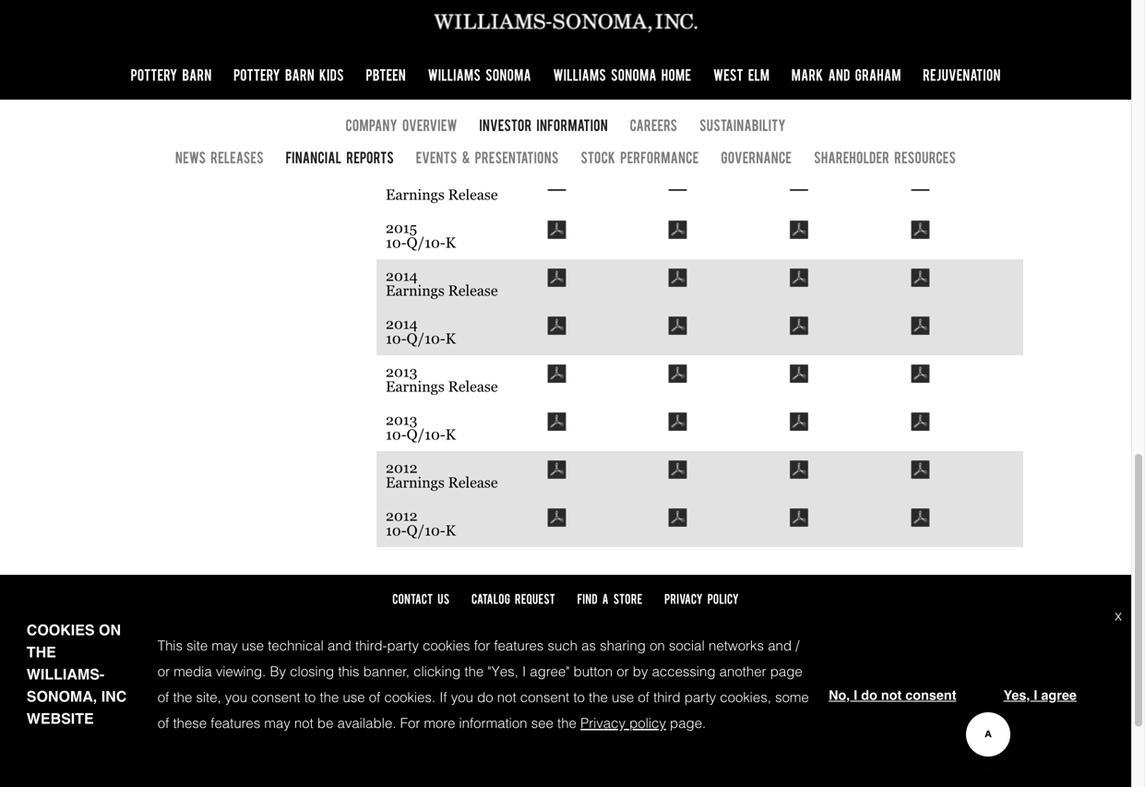 Task type: vqa. For each thing, say whether or not it's contained in the screenshot.
Williams-Sonoma, Inc. announces first quarter 2023 results link
no



Task type: describe. For each thing, give the bounding box(es) containing it.
2014 10-q/10-k
[[386, 313, 456, 344]]

rejuvenation
[[923, 66, 1001, 83]]

privacy policy page.
[[581, 715, 706, 731]]

privacy                 policy
[[665, 588, 739, 603]]

policy
[[708, 588, 739, 603]]

earnings for 2013
[[386, 376, 445, 392]]

resources
[[894, 148, 956, 166]]

pottery barn kids
[[234, 66, 344, 83]]

2 horizontal spatial and
[[828, 66, 850, 83]]

q/10- for 2012
[[407, 520, 446, 536]]

2 horizontal spatial use
[[612, 689, 634, 706]]

2 release from the top
[[448, 184, 498, 200]]

williams sonoma home
[[553, 66, 691, 83]]

stock performance
[[581, 148, 699, 166]]

the down the for
[[465, 664, 484, 680]]

/
[[796, 638, 800, 654]]

page.
[[670, 715, 706, 731]]

available.
[[337, 715, 396, 731]]

2014 earnings release
[[386, 265, 498, 296]]

i for no, i do not consent
[[854, 688, 858, 703]]

k for 2012 10-q/10-k
[[446, 520, 456, 536]]

1 to from the left
[[304, 689, 316, 706]]

company overview
[[346, 116, 457, 133]]

button
[[574, 664, 613, 680]]

of left third
[[638, 689, 650, 706]]

yes,
[[1004, 688, 1030, 703]]

of left site,
[[158, 689, 169, 706]]

this
[[158, 638, 183, 654]]

barn for pottery barn
[[182, 66, 212, 83]]

news releases link
[[172, 148, 267, 166]]

pbteen link
[[366, 66, 406, 83]]

catalog request
[[472, 588, 555, 603]]

2016 for earnings
[[386, 73, 418, 90]]

of left these
[[158, 715, 169, 731]]

pottery barn link
[[131, 66, 212, 83]]

10- for 2016
[[386, 136, 407, 152]]

company
[[346, 116, 398, 133]]

2015
[[386, 217, 417, 233]]

no,
[[829, 688, 850, 703]]

banner,
[[363, 664, 410, 680]]

information
[[537, 116, 608, 133]]

k for 2014 10-q/10-k
[[446, 328, 456, 344]]

site
[[187, 638, 208, 654]]

i inside this site may use technical and third-party cookies for features such as sharing on social networks and / or media viewing. by closing this banner, clicking the "yes, i agree" button or by accessing another page of the site, you consent to the use of cookies. if you do not consent to the use of third party cookies, some of these features may not be available. for more information see the
[[522, 664, 526, 680]]

2 earnings from the top
[[386, 184, 445, 200]]

1 vertical spatial features
[[211, 715, 260, 731]]

williams-sonoma, inc logo image
[[434, 14, 697, 32]]

some
[[775, 689, 809, 706]]

if
[[440, 689, 447, 706]]

financial reports link
[[282, 148, 398, 166]]

release for 2012 earnings release
[[448, 472, 498, 488]]

rejuvenation link
[[923, 66, 1001, 83]]

williams sonoma link
[[428, 66, 531, 83]]

2016 earnings release
[[386, 73, 498, 104]]

k for 2016 10-q/10-k
[[446, 136, 456, 152]]

events
[[416, 148, 457, 166]]

pottery for pottery barn
[[131, 66, 177, 83]]

find a                 store link
[[577, 588, 643, 603]]

the left site,
[[173, 689, 192, 706]]

information
[[459, 715, 527, 731]]

2013 earnings release
[[386, 361, 498, 392]]

by
[[633, 664, 648, 680]]

west
[[713, 66, 743, 83]]

mark and graham link
[[792, 66, 901, 83]]

store
[[613, 588, 643, 603]]

us
[[438, 588, 450, 603]]

0 vertical spatial features
[[494, 638, 544, 654]]

networks
[[709, 638, 764, 654]]

request
[[515, 588, 555, 603]]

k for 2013 10-q/10-k
[[446, 424, 456, 440]]

sonoma for williams sonoma home
[[611, 66, 657, 83]]

on
[[650, 638, 665, 654]]

q/10- for 2013
[[407, 424, 446, 440]]

earnings for 2016
[[386, 88, 445, 104]]

clicking
[[414, 664, 461, 680]]

for
[[474, 638, 490, 654]]

0 horizontal spatial consent
[[251, 689, 300, 706]]

more
[[424, 715, 455, 731]]

0 horizontal spatial and
[[328, 638, 352, 654]]

sustainability link
[[696, 116, 790, 133]]

financial
[[286, 148, 342, 166]]

home
[[662, 66, 691, 83]]

2012 for 10-
[[386, 505, 418, 521]]

2 you from the left
[[451, 689, 473, 706]]

0 horizontal spatial party
[[387, 638, 419, 654]]

2012 10-q/10-k
[[386, 505, 456, 536]]

careers link
[[626, 116, 681, 133]]

no, i do not consent button
[[816, 678, 969, 714]]

contact                 us link
[[392, 588, 450, 603]]

presentations
[[475, 148, 559, 166]]

contact                 us
[[392, 588, 450, 603]]

consent inside button
[[906, 688, 957, 703]]

these
[[173, 715, 207, 731]]

such
[[548, 638, 578, 654]]

yes, i agree
[[1004, 688, 1077, 703]]

events & presentations
[[416, 148, 559, 166]]

for
[[400, 715, 420, 731]]

10- for 2013
[[386, 424, 407, 440]]

social
[[669, 638, 705, 654]]

investor information
[[479, 116, 608, 133]]

williams for williams sonoma
[[428, 66, 481, 83]]

the up be
[[320, 689, 339, 706]]

q/10- for 2016
[[407, 136, 446, 152]]

accessing
[[652, 664, 716, 680]]

privacy for privacy                 policy
[[665, 588, 703, 603]]

&
[[462, 148, 470, 166]]

find a                 store
[[577, 588, 643, 603]]

news releases
[[175, 148, 264, 166]]



Task type: locate. For each thing, give the bounding box(es) containing it.
do inside this site may use technical and third-party cookies for features such as sharing on social networks and / or media viewing. by closing this banner, clicking the "yes, i agree" button or by accessing another page of the site, you consent to the use of cookies. if you do not consent to the use of third party cookies, some of these features may not be available. for more information see the
[[477, 689, 493, 706]]

earnings up 2014 10-q/10-k
[[386, 280, 445, 296]]

not left be
[[294, 715, 314, 731]]

2012 for earnings
[[386, 457, 418, 473]]

0 vertical spatial privacy
[[665, 588, 703, 603]]

release for 2014 earnings release
[[448, 280, 498, 296]]

not
[[881, 688, 902, 703], [497, 689, 516, 706], [294, 715, 314, 731]]

third-
[[355, 638, 387, 654]]

see
[[531, 715, 554, 731]]

4 k from the top
[[446, 424, 456, 440]]

2 2016 from the top
[[386, 121, 418, 138]]

sharing
[[600, 638, 646, 654]]

this site may use technical and third-party cookies for features such as sharing on social networks and / or media viewing. by closing this banner, clicking the "yes, i agree" button or by accessing another page of the site, you consent to the use of cookies. if you do not consent to the use of third party cookies, some of these features may not be available. for more information see the
[[158, 638, 809, 731]]

sonoma
[[486, 66, 531, 83], [611, 66, 657, 83]]

privacy inside footer
[[665, 588, 703, 603]]

2016 inside the 2016 10-q/10-k
[[386, 121, 418, 138]]

barn up the news
[[182, 66, 212, 83]]

you right if
[[451, 689, 473, 706]]

0 vertical spatial 2013
[[386, 361, 418, 377]]

k inside 2014 10-q/10-k
[[446, 328, 456, 344]]

1 vertical spatial privacy
[[581, 715, 626, 731]]

0 vertical spatial 2014
[[386, 265, 418, 281]]

may right site
[[212, 638, 238, 654]]

consent up see
[[520, 689, 570, 706]]

1 vertical spatial party
[[684, 689, 716, 706]]

policy
[[630, 715, 666, 731]]

k left &
[[446, 136, 456, 152]]

q/10- down 'overview' at the left top
[[407, 136, 446, 152]]

2 barn from the left
[[285, 66, 314, 83]]

q/10- down 2012 earnings release
[[407, 520, 446, 536]]

williams sonoma home link
[[553, 66, 691, 83]]

do up information
[[477, 689, 493, 706]]

consent down by
[[251, 689, 300, 706]]

catalog
[[472, 588, 510, 603]]

earnings up 'company overview'
[[386, 88, 445, 104]]

investor information link
[[476, 116, 612, 133]]

1 sonoma from the left
[[486, 66, 531, 83]]

4 q/10- from the top
[[407, 424, 446, 440]]

q/10- for 2015
[[407, 232, 446, 248]]

sustainability
[[700, 116, 786, 133]]

1 you from the left
[[225, 689, 247, 706]]

1 vertical spatial 2012
[[386, 505, 418, 521]]

overview
[[402, 116, 457, 133]]

2 2014 from the top
[[386, 313, 418, 329]]

5 earnings from the top
[[386, 472, 445, 488]]

10- down company overview link
[[386, 136, 407, 152]]

williams-sonoma home image
[[372, 703, 461, 752]]

q/10- up 2013 earnings release
[[407, 328, 446, 344]]

k up 2013 earnings release
[[446, 328, 456, 344]]

release for 2016 earnings release
[[448, 88, 498, 104]]

and left /
[[768, 638, 792, 654]]

2 to from the left
[[573, 689, 585, 706]]

cookieconsent dialog
[[0, 604, 1131, 787]]

the right see
[[557, 715, 577, 731]]

1 vertical spatial 2013
[[386, 409, 418, 425]]

1 10- from the top
[[386, 136, 407, 152]]

1 horizontal spatial consent
[[520, 689, 570, 706]]

features up "yes, at the bottom of the page
[[494, 638, 544, 654]]

not down "yes, at the bottom of the page
[[497, 689, 516, 706]]

2016 for 10-
[[386, 121, 418, 138]]

1 horizontal spatial may
[[264, 715, 290, 731]]

k up the 2014 earnings release
[[446, 232, 456, 248]]

0 vertical spatial 2016
[[386, 73, 418, 90]]

earnings for 2014
[[386, 280, 445, 296]]

privacy inside cookieconsent dialog
[[581, 715, 626, 731]]

1 horizontal spatial you
[[451, 689, 473, 706]]

catalog request link
[[472, 588, 555, 603]]

shareholder
[[814, 148, 890, 166]]

4 10- from the top
[[386, 424, 407, 440]]

10- up contact
[[386, 520, 407, 536]]

1 horizontal spatial barn
[[285, 66, 314, 83]]

page
[[770, 664, 803, 680]]

shareholder resources
[[814, 148, 956, 166]]

2013 inside 2013 earnings release
[[386, 361, 418, 377]]

williams for williams sonoma home
[[553, 66, 606, 83]]

1 k from the top
[[446, 136, 456, 152]]

site,
[[196, 689, 221, 706]]

1 or from the left
[[158, 664, 170, 680]]

2 or from the left
[[617, 664, 629, 680]]

2013 down 2014 10-q/10-k
[[386, 361, 418, 377]]

contact
[[392, 588, 433, 603]]

not inside no, i do not consent button
[[881, 688, 902, 703]]

k inside 2013 10-q/10-k
[[446, 424, 456, 440]]

i for yes, i agree
[[1034, 688, 1038, 703]]

sonoma left home
[[611, 66, 657, 83]]

10- up 2012 earnings release
[[386, 424, 407, 440]]

pottery left 'kids'
[[234, 66, 280, 83]]

i right "yes, at the bottom of the page
[[522, 664, 526, 680]]

release inside 2012 earnings release
[[448, 472, 498, 488]]

pdf image
[[547, 26, 566, 44], [547, 74, 566, 92], [669, 74, 687, 92], [911, 74, 930, 92], [547, 122, 566, 140], [547, 218, 566, 236], [669, 218, 687, 236], [790, 218, 809, 236], [669, 266, 687, 284], [790, 266, 809, 284], [911, 266, 930, 284], [669, 314, 687, 332], [911, 314, 930, 332], [669, 362, 687, 380], [911, 362, 930, 380], [547, 410, 566, 428], [669, 458, 687, 476], [790, 458, 809, 476], [911, 458, 930, 476], [669, 506, 687, 524]]

cookies
[[423, 638, 470, 654]]

0 horizontal spatial may
[[212, 638, 238, 654]]

and right mark
[[828, 66, 850, 83]]

10- inside the 2016 10-q/10-k
[[386, 136, 407, 152]]

may left be
[[264, 715, 290, 731]]

10- inside 2012 10-q/10-k
[[386, 520, 407, 536]]

10- up 2013 earnings release
[[386, 328, 407, 344]]

investor
[[479, 116, 532, 133]]

use
[[242, 638, 264, 654], [343, 689, 365, 706], [612, 689, 634, 706]]

third
[[653, 689, 681, 706]]

1 horizontal spatial sonoma
[[611, 66, 657, 83]]

barn left 'kids'
[[285, 66, 314, 83]]

1 vertical spatial may
[[264, 715, 290, 731]]

kids
[[319, 66, 344, 83]]

be
[[317, 715, 334, 731]]

earnings
[[386, 88, 445, 104], [386, 184, 445, 200], [386, 280, 445, 296], [386, 376, 445, 392], [386, 472, 445, 488]]

0 horizontal spatial sonoma
[[486, 66, 531, 83]]

1 2013 from the top
[[386, 361, 418, 377]]

5 release from the top
[[448, 472, 498, 488]]

2 horizontal spatial consent
[[906, 688, 957, 703]]

privacy policy link
[[581, 715, 666, 731]]

release inside 2016 earnings release
[[448, 88, 498, 104]]

10- up the 2014 earnings release
[[386, 232, 407, 248]]

1 horizontal spatial privacy
[[665, 588, 703, 603]]

of
[[158, 689, 169, 706], [369, 689, 381, 706], [638, 689, 650, 706], [158, 715, 169, 731]]

the
[[27, 644, 56, 661]]

k down 2012 earnings release
[[446, 520, 456, 536]]

0 horizontal spatial barn
[[182, 66, 212, 83]]

0 horizontal spatial williams
[[428, 66, 481, 83]]

of up available.
[[369, 689, 381, 706]]

2012 inside 2012 10-q/10-k
[[386, 505, 418, 521]]

performance
[[620, 148, 699, 166]]

this
[[338, 664, 359, 680]]

1 2016 from the top
[[386, 73, 418, 90]]

or left by
[[617, 664, 629, 680]]

10- for 2014
[[386, 328, 407, 344]]

you down the 'viewing.'
[[225, 689, 247, 706]]

1 horizontal spatial use
[[343, 689, 365, 706]]

2014
[[386, 265, 418, 281], [386, 313, 418, 329]]

i inside button
[[1034, 688, 1038, 703]]

stock
[[581, 148, 616, 166]]

website
[[27, 710, 94, 727]]

3 10- from the top
[[386, 328, 407, 344]]

0 horizontal spatial features
[[211, 715, 260, 731]]

q/10- inside "2015 10-q/10-k"
[[407, 232, 446, 248]]

do inside button
[[861, 688, 878, 703]]

2013 for 10-
[[386, 409, 418, 425]]

0 vertical spatial 2012
[[386, 457, 418, 473]]

1 horizontal spatial and
[[768, 638, 792, 654]]

1 horizontal spatial or
[[617, 664, 629, 680]]

release down williams sonoma
[[448, 88, 498, 104]]

release down &
[[448, 184, 498, 200]]

sonoma for williams sonoma
[[486, 66, 531, 83]]

q/10- inside 2013 10-q/10-k
[[407, 424, 446, 440]]

"yes,
[[488, 664, 518, 680]]

q/10- for 2014
[[407, 328, 446, 344]]

pottery barn image
[[502, 727, 665, 739]]

5 q/10- from the top
[[407, 520, 446, 536]]

earnings release
[[386, 184, 498, 200]]

1 horizontal spatial not
[[497, 689, 516, 706]]

earnings inside 2016 earnings release
[[386, 88, 445, 104]]

0 horizontal spatial you
[[225, 689, 247, 706]]

0 horizontal spatial privacy
[[581, 715, 626, 731]]

graham
[[855, 66, 901, 83]]

1 horizontal spatial party
[[684, 689, 716, 706]]

x
[[1115, 607, 1122, 624]]

1 williams from the left
[[428, 66, 481, 83]]

k
[[446, 136, 456, 152], [446, 232, 456, 248], [446, 328, 456, 344], [446, 424, 456, 440], [446, 520, 456, 536]]

1 vertical spatial 2014
[[386, 313, 418, 329]]

mark
[[792, 66, 823, 83]]

2 williams from the left
[[553, 66, 606, 83]]

0 vertical spatial party
[[387, 638, 419, 654]]

i right yes,
[[1034, 688, 1038, 703]]

use up privacy policy link
[[612, 689, 634, 706]]

3 q/10- from the top
[[407, 328, 446, 344]]

q/10- inside 2012 10-q/10-k
[[407, 520, 446, 536]]

2 horizontal spatial not
[[881, 688, 902, 703]]

features down site,
[[211, 715, 260, 731]]

governance link
[[717, 148, 796, 166]]

barn for pottery barn kids
[[285, 66, 314, 83]]

by
[[270, 664, 286, 680]]

reports
[[346, 148, 394, 166]]

pottery barn kids link
[[234, 66, 344, 83]]

k up 2012 earnings release
[[446, 424, 456, 440]]

news
[[175, 148, 206, 166]]

4 release from the top
[[448, 376, 498, 392]]

earnings for 2012
[[386, 472, 445, 488]]

pottery for pottery barn kids
[[234, 66, 280, 83]]

williams sonoma image
[[243, 703, 331, 752]]

1 horizontal spatial williams
[[553, 66, 606, 83]]

1 pottery from the left
[[131, 66, 177, 83]]

may
[[212, 638, 238, 654], [264, 715, 290, 731]]

1 vertical spatial 2016
[[386, 121, 418, 138]]

10- for 2012
[[386, 520, 407, 536]]

2 10- from the top
[[386, 232, 407, 248]]

earnings up 2015
[[386, 184, 445, 200]]

q/10- up 2012 earnings release
[[407, 424, 446, 440]]

i
[[522, 664, 526, 680], [854, 688, 858, 703], [1034, 688, 1038, 703]]

2014 inside the 2014 earnings release
[[386, 265, 418, 281]]

2016
[[386, 73, 418, 90], [386, 121, 418, 138]]

footer
[[0, 572, 1131, 787]]

0 horizontal spatial to
[[304, 689, 316, 706]]

williams up 'overview' at the left top
[[428, 66, 481, 83]]

pottery barn
[[131, 66, 212, 83]]

1 earnings from the top
[[386, 88, 445, 104]]

use up the 'viewing.'
[[242, 638, 264, 654]]

2016 inside 2016 earnings release
[[386, 73, 418, 90]]

and up this
[[328, 638, 352, 654]]

cookies.
[[384, 689, 436, 706]]

1 barn from the left
[[182, 66, 212, 83]]

k for 2015 10-q/10-k
[[446, 232, 456, 248]]

stock performance link
[[577, 148, 703, 166]]

10- inside "2015 10-q/10-k"
[[386, 232, 407, 248]]

2014 down the 2014 earnings release
[[386, 313, 418, 329]]

the
[[465, 664, 484, 680], [173, 689, 192, 706], [320, 689, 339, 706], [589, 689, 608, 706], [557, 715, 577, 731]]

1 q/10- from the top
[[407, 136, 446, 152]]

10- for 2015
[[386, 232, 407, 248]]

2013
[[386, 361, 418, 377], [386, 409, 418, 425]]

i inside button
[[854, 688, 858, 703]]

2013 down 2013 earnings release
[[386, 409, 418, 425]]

2 q/10- from the top
[[407, 232, 446, 248]]

2 horizontal spatial i
[[1034, 688, 1038, 703]]

0 horizontal spatial or
[[158, 664, 170, 680]]

cookies on the williams- sonoma, inc website
[[27, 622, 127, 727]]

do right no,
[[861, 688, 878, 703]]

privacy left the policy
[[581, 715, 626, 731]]

0 horizontal spatial use
[[242, 638, 264, 654]]

not right no,
[[881, 688, 902, 703]]

cookies
[[27, 622, 95, 639]]

2016 10-q/10-k
[[386, 121, 456, 152]]

consent left yes,
[[906, 688, 957, 703]]

q/10- inside 2014 10-q/10-k
[[407, 328, 446, 344]]

i right no,
[[854, 688, 858, 703]]

sonoma up investor
[[486, 66, 531, 83]]

2013 inside 2013 10-q/10-k
[[386, 409, 418, 425]]

west elm link
[[713, 66, 770, 83]]

q/10- inside the 2016 10-q/10-k
[[407, 136, 446, 152]]

release for 2013 earnings release
[[448, 376, 498, 392]]

10-
[[386, 136, 407, 152], [386, 232, 407, 248], [386, 328, 407, 344], [386, 424, 407, 440], [386, 520, 407, 536]]

footer containing contact                 us
[[0, 572, 1131, 787]]

as
[[582, 638, 596, 654]]

1 horizontal spatial pottery
[[234, 66, 280, 83]]

privacy left "policy"
[[665, 588, 703, 603]]

or
[[158, 664, 170, 680], [617, 664, 629, 680]]

release inside 2013 earnings release
[[448, 376, 498, 392]]

0 horizontal spatial not
[[294, 715, 314, 731]]

earnings up 2012 10-q/10-k
[[386, 472, 445, 488]]

0 horizontal spatial do
[[477, 689, 493, 706]]

earnings inside 2012 earnings release
[[386, 472, 445, 488]]

2013 for earnings
[[386, 361, 418, 377]]

financial reports
[[286, 148, 394, 166]]

williams up information
[[553, 66, 606, 83]]

1 horizontal spatial i
[[854, 688, 858, 703]]

release up 2012 10-q/10-k
[[448, 472, 498, 488]]

5 k from the top
[[446, 520, 456, 536]]

1 horizontal spatial do
[[861, 688, 878, 703]]

2 k from the top
[[446, 232, 456, 248]]

1 2012 from the top
[[386, 457, 418, 473]]

sonoma,
[[27, 688, 97, 705]]

q/10- up the 2014 earnings release
[[407, 232, 446, 248]]

2012 down 2013 10-q/10-k
[[386, 457, 418, 473]]

the down button at the right of page
[[589, 689, 608, 706]]

0 vertical spatial may
[[212, 638, 238, 654]]

pdf image
[[669, 26, 687, 44], [790, 74, 809, 92], [669, 122, 687, 140], [911, 218, 930, 236], [547, 266, 566, 284], [547, 314, 566, 332], [790, 314, 809, 332], [547, 362, 566, 380], [790, 362, 809, 380], [669, 410, 687, 428], [790, 410, 809, 428], [911, 410, 930, 428], [547, 458, 566, 476], [547, 506, 566, 524], [790, 506, 809, 524], [911, 506, 930, 524]]

pbteen
[[366, 66, 406, 83]]

party up banner,
[[387, 638, 419, 654]]

or down this at the left bottom of the page
[[158, 664, 170, 680]]

10- inside 2014 10-q/10-k
[[386, 328, 407, 344]]

viewing.
[[216, 664, 266, 680]]

earnings inside the 2014 earnings release
[[386, 280, 445, 296]]

4 earnings from the top
[[386, 376, 445, 392]]

1 horizontal spatial to
[[573, 689, 585, 706]]

1 2014 from the top
[[386, 265, 418, 281]]

release up 2014 10-q/10-k
[[448, 280, 498, 296]]

2012 down 2012 earnings release
[[386, 505, 418, 521]]

2 2013 from the top
[[386, 409, 418, 425]]

cookies,
[[720, 689, 771, 706]]

k inside the 2016 10-q/10-k
[[446, 136, 456, 152]]

k inside 2012 10-q/10-k
[[446, 520, 456, 536]]

0 horizontal spatial pottery
[[131, 66, 177, 83]]

1 horizontal spatial features
[[494, 638, 544, 654]]

media
[[174, 664, 212, 680]]

3 earnings from the top
[[386, 280, 445, 296]]

2 2012 from the top
[[386, 505, 418, 521]]

3 k from the top
[[446, 328, 456, 344]]

1 release from the top
[[448, 88, 498, 104]]

3 release from the top
[[448, 280, 498, 296]]

release up 2013 10-q/10-k
[[448, 376, 498, 392]]

pottery up the news
[[131, 66, 177, 83]]

10- inside 2013 10-q/10-k
[[386, 424, 407, 440]]

agree"
[[530, 664, 570, 680]]

privacy for privacy policy page.
[[581, 715, 626, 731]]

earnings inside 2013 earnings release
[[386, 376, 445, 392]]

2 pottery from the left
[[234, 66, 280, 83]]

k inside "2015 10-q/10-k"
[[446, 232, 456, 248]]

to down closing
[[304, 689, 316, 706]]

2014 for earnings
[[386, 265, 418, 281]]

earnings up 2013 10-q/10-k
[[386, 376, 445, 392]]

2014 for 10-
[[386, 313, 418, 329]]

2 sonoma from the left
[[611, 66, 657, 83]]

2012 inside 2012 earnings release
[[386, 457, 418, 473]]

use down this
[[343, 689, 365, 706]]

release inside the 2014 earnings release
[[448, 280, 498, 296]]

west elm
[[713, 66, 770, 83]]

to down button at the right of page
[[573, 689, 585, 706]]

5 10- from the top
[[386, 520, 407, 536]]

2014 inside 2014 10-q/10-k
[[386, 313, 418, 329]]

party up page.
[[684, 689, 716, 706]]

0 horizontal spatial i
[[522, 664, 526, 680]]

2014 down "2015 10-q/10-k"
[[386, 265, 418, 281]]



